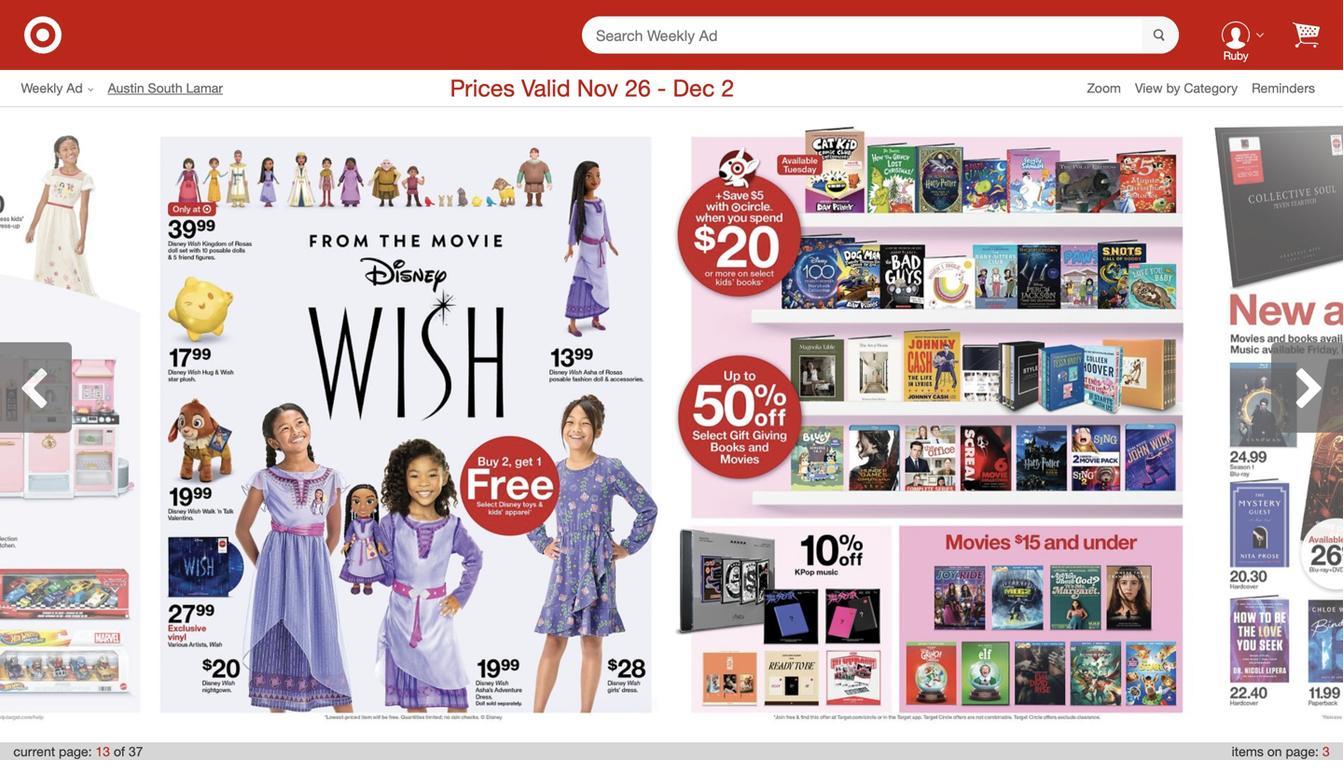 Task type: describe. For each thing, give the bounding box(es) containing it.
lamar
[[186, 80, 223, 96]]

view
[[1136, 80, 1163, 96]]

on
[[1268, 744, 1283, 760]]

valid
[[522, 74, 571, 102]]

zoom link
[[1088, 79, 1136, 98]]

ad
[[66, 80, 83, 96]]

austin south lamar link
[[108, 79, 237, 98]]

weekly
[[21, 80, 63, 96]]

26
[[625, 74, 651, 102]]

prices valid nov 26 - dec 2
[[450, 74, 735, 102]]

weekly ad link
[[21, 79, 108, 98]]

page 13 image
[[140, 117, 672, 733]]

37
[[129, 744, 143, 760]]

-
[[658, 74, 667, 102]]

dec
[[673, 74, 715, 102]]

view by category
[[1136, 80, 1239, 96]]

ruby link
[[1208, 5, 1265, 65]]

category
[[1185, 80, 1239, 96]]

ruby
[[1224, 49, 1249, 63]]

items on page: 3
[[1232, 744, 1330, 760]]

austin south lamar
[[108, 80, 223, 96]]

austin
[[108, 80, 144, 96]]



Task type: vqa. For each thing, say whether or not it's contained in the screenshot.
zoom-in element
yes



Task type: locate. For each thing, give the bounding box(es) containing it.
page:
[[59, 744, 92, 760], [1286, 744, 1319, 760]]

form
[[582, 16, 1180, 55]]

1 page: from the left
[[59, 744, 92, 760]]

nov
[[577, 74, 619, 102]]

current
[[13, 744, 55, 760]]

zoom
[[1088, 80, 1122, 96]]

page: left 13
[[59, 744, 92, 760]]

of
[[114, 744, 125, 760]]

page 14 image
[[672, 117, 1203, 733]]

13
[[96, 744, 110, 760]]

zoom-in element
[[1088, 80, 1122, 96]]

view your cart on target.com image
[[1293, 22, 1320, 48]]

0 horizontal spatial page:
[[59, 744, 92, 760]]

by
[[1167, 80, 1181, 96]]

view by category link
[[1136, 80, 1253, 96]]

south
[[148, 80, 183, 96]]

Search Weekly Ad search field
[[582, 16, 1180, 55]]

items
[[1232, 744, 1264, 760]]

page 12 image
[[0, 117, 140, 733]]

reminders link
[[1253, 79, 1330, 98]]

3
[[1323, 744, 1330, 760]]

weekly ad
[[21, 80, 83, 96]]

reminders
[[1253, 80, 1316, 96]]

page 15 image
[[1203, 117, 1344, 733]]

2 page: from the left
[[1286, 744, 1319, 760]]

1 horizontal spatial page:
[[1286, 744, 1319, 760]]

go to target.com image
[[24, 16, 62, 54]]

current page: 13 of 37
[[13, 744, 143, 760]]

page: left "3"
[[1286, 744, 1319, 760]]

2
[[722, 74, 735, 102]]

prices
[[450, 74, 515, 102]]



